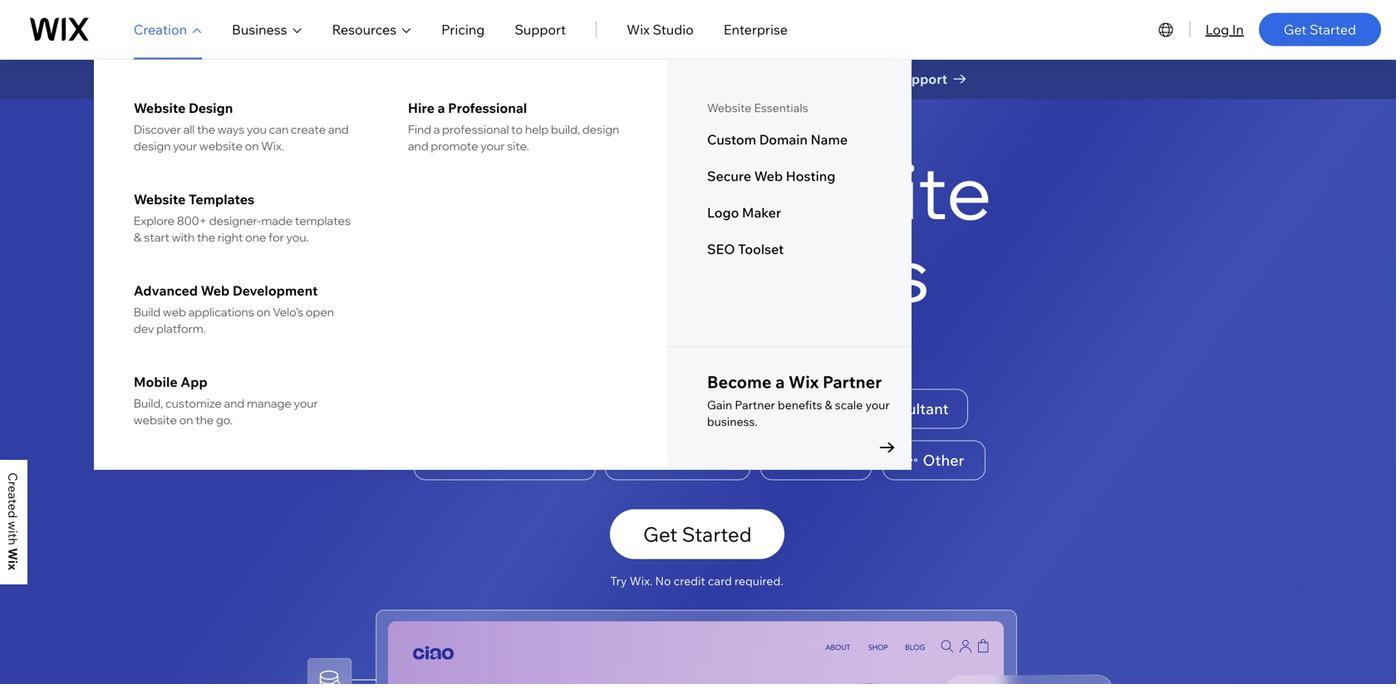 Task type: describe. For each thing, give the bounding box(es) containing it.
your inside mobile app build, customize and manage your website on the go.
[[294, 396, 318, 411]]

design
[[189, 100, 233, 116]]

show support link
[[856, 67, 982, 91]]

templates
[[295, 214, 351, 228]]

open
[[306, 305, 334, 320]]

wix inside 'link'
[[627, 21, 650, 38]]

web
[[163, 305, 186, 320]]

benefits
[[778, 398, 822, 413]]

seo toolset
[[707, 241, 784, 258]]

in
[[1232, 21, 1244, 38]]

promote
[[431, 139, 478, 153]]

website inside create a website without limits
[[714, 144, 992, 238]]

wix studio link
[[627, 20, 694, 39]]

made
[[261, 214, 293, 228]]

essentials
[[754, 101, 808, 115]]

stand
[[648, 71, 683, 87]]

get inside button
[[643, 522, 678, 547]]

dev
[[134, 322, 154, 336]]

service
[[458, 451, 511, 470]]

one
[[245, 230, 266, 245]]

card
[[708, 574, 732, 589]]

web for secure
[[754, 168, 783, 185]]

credit
[[674, 574, 705, 589]]

logo
[[707, 204, 739, 221]]

enterprise link
[[724, 20, 788, 39]]

would
[[683, 334, 739, 359]]

website for design
[[134, 100, 186, 116]]

log in
[[1206, 21, 1244, 38]]

0 horizontal spatial partner
[[735, 398, 775, 413]]

creation button
[[134, 20, 202, 39]]

can
[[269, 122, 289, 137]]

seo toolset link
[[707, 241, 872, 258]]

designer-
[[209, 214, 261, 228]]

other
[[923, 451, 964, 470]]

start
[[144, 230, 170, 245]]

applications
[[188, 305, 254, 320]]

1 horizontal spatial you
[[744, 334, 778, 359]]

an
[[511, 71, 526, 87]]

design inside hire a professional find a professional to help build, design and promote your site.
[[582, 122, 619, 137]]

you inside website design discover all the ways you can create and design your website on wix.
[[247, 122, 267, 137]]

a for hire
[[438, 100, 445, 116]]

hosting
[[786, 168, 836, 185]]

all
[[183, 122, 195, 137]]

web for advanced
[[201, 283, 230, 299]]

hire
[[408, 100, 435, 116]]

mobile app build, customize and manage your website on the go.
[[134, 374, 318, 428]]

website for templates
[[134, 191, 186, 208]]

log
[[1206, 21, 1229, 38]]

your inside become a  wix partner gain partner benefits & scale your business. →
[[866, 398, 890, 413]]

language selector, english selected image
[[1157, 20, 1177, 39]]

right
[[218, 230, 243, 245]]

help
[[525, 122, 549, 137]]

and inside website design discover all the ways you can create and design your website on wix.
[[328, 122, 349, 137]]

service business button
[[414, 441, 596, 481]]

impact
[[529, 71, 572, 87]]

you.
[[286, 230, 309, 245]]

scale
[[835, 398, 863, 413]]

hire a professional link
[[408, 100, 627, 116]]

customize
[[165, 396, 222, 411]]

professional
[[442, 122, 509, 137]]

app
[[181, 374, 208, 391]]

like
[[782, 334, 813, 359]]

& for →
[[825, 398, 832, 413]]

let's make an impact together to stand with the people of ukraine.
[[443, 71, 851, 87]]

restaurant button
[[605, 441, 750, 481]]

toolset
[[738, 241, 784, 258]]

website for essentials
[[707, 101, 752, 115]]

other button
[[883, 441, 986, 481]]

website templates explore 800+ designer-made templates & start with the right one for you.
[[134, 191, 351, 245]]

event button
[[760, 441, 872, 481]]

advanced
[[134, 283, 198, 299]]

consultant
[[871, 400, 949, 419]]

your inside hire a professional find a professional to help build, design and promote your site.
[[481, 139, 505, 153]]

pricing
[[441, 21, 485, 38]]

on inside website design discover all the ways you can create and design your website on wix.
[[245, 139, 259, 153]]

business.
[[707, 415, 758, 429]]

logo maker link
[[707, 204, 872, 221]]

for
[[268, 230, 284, 245]]

secure web hosting link
[[707, 168, 872, 185]]

website essentials
[[707, 101, 808, 115]]

business inside button
[[514, 451, 577, 470]]

create
[[403, 144, 643, 238]]

event
[[806, 451, 846, 470]]

required.
[[735, 574, 783, 589]]

0 horizontal spatial of
[[582, 334, 601, 359]]

what
[[483, 334, 533, 359]]

support link
[[515, 20, 566, 39]]

site.
[[507, 139, 529, 153]]

800+
[[177, 214, 207, 228]]

to inside hire a professional find a professional to help build, design and promote your site.
[[511, 122, 523, 137]]

your inside website design discover all the ways you can create and design your website on wix.
[[173, 139, 197, 153]]

people
[[739, 71, 782, 87]]

development
[[233, 283, 318, 299]]

blog button
[[730, 389, 823, 429]]

consultant button
[[833, 389, 968, 429]]

website templates link
[[134, 191, 353, 208]]

secure
[[707, 168, 751, 185]]



Task type: locate. For each thing, give the bounding box(es) containing it.
to up site.
[[511, 122, 523, 137]]

service business
[[458, 451, 577, 470]]

partner up scale
[[823, 372, 882, 393]]

0 horizontal spatial business
[[232, 21, 287, 38]]

0 horizontal spatial and
[[224, 396, 245, 411]]

design right the build,
[[582, 122, 619, 137]]

advanced web development link
[[134, 283, 353, 299]]

get started inside button
[[643, 522, 752, 547]]

& inside website templates explore 800+ designer-made templates & start with the right one for you.
[[134, 230, 142, 245]]

0 vertical spatial wix.
[[261, 139, 284, 153]]

and up "go."
[[224, 396, 245, 411]]

your right manage
[[294, 396, 318, 411]]

find
[[408, 122, 431, 137]]

business up website design link
[[232, 21, 287, 38]]

pricing link
[[441, 20, 485, 39]]

to right like
[[818, 334, 837, 359]]

business right the service
[[514, 451, 577, 470]]

0 vertical spatial wix
[[627, 21, 650, 38]]

try wix. no credit card required.
[[610, 574, 783, 589]]

website up the explore
[[134, 191, 186, 208]]

1 vertical spatial wix
[[789, 372, 819, 393]]

enterprise
[[724, 21, 788, 38]]

0 horizontal spatial &
[[134, 230, 142, 245]]

on down customize
[[179, 413, 193, 428]]

portfolio button
[[595, 390, 721, 430]]

0 vertical spatial get started
[[1284, 21, 1356, 38]]

ukraine.
[[801, 71, 851, 87]]

a inside become a  wix partner gain partner benefits & scale your business. →
[[775, 372, 785, 393]]

creation group
[[94, 60, 912, 470]]

without
[[465, 226, 730, 320]]

website inside website design discover all the ways you can create and design your website on wix.
[[134, 100, 186, 116]]

resources button
[[332, 20, 411, 39]]

1 horizontal spatial web
[[754, 168, 783, 185]]

get started link
[[1259, 13, 1381, 46]]

1 horizontal spatial get
[[1284, 21, 1307, 38]]

wix. left no
[[630, 574, 653, 589]]

&
[[134, 230, 142, 245], [825, 398, 832, 413]]

0 horizontal spatial you
[[247, 122, 267, 137]]

& left scale
[[825, 398, 832, 413]]

1 vertical spatial on
[[257, 305, 270, 320]]

1 vertical spatial partner
[[735, 398, 775, 413]]

website design link
[[134, 100, 353, 116]]

1 horizontal spatial of
[[785, 71, 798, 87]]

1 vertical spatial get started
[[643, 522, 752, 547]]

started
[[1310, 21, 1356, 38], [682, 522, 752, 547]]

together
[[575, 71, 629, 87]]

the inside mobile app build, customize and manage your website on the go.
[[195, 413, 214, 428]]

design
[[582, 122, 619, 137], [134, 139, 171, 153]]

0 horizontal spatial get
[[643, 522, 678, 547]]

started inside button
[[682, 522, 752, 547]]

the inside website templates explore 800+ designer-made templates & start with the right one for you.
[[197, 230, 215, 245]]

you
[[247, 122, 267, 137], [744, 334, 778, 359]]

restaurant
[[649, 451, 726, 470]]

the left people
[[715, 71, 736, 87]]

1 vertical spatial and
[[408, 139, 429, 153]]

with inside website templates explore 800+ designer-made templates & start with the right one for you.
[[172, 230, 195, 245]]

explore
[[134, 214, 175, 228]]

advanced web development build web applications on velo's open dev platform.
[[134, 283, 334, 336]]

0 vertical spatial to
[[632, 71, 645, 87]]

build,
[[134, 396, 163, 411]]

0 horizontal spatial get started
[[643, 522, 752, 547]]

a right find
[[434, 122, 440, 137]]

get started up try wix. no credit card required.
[[643, 522, 752, 547]]

1 vertical spatial business
[[514, 451, 577, 470]]

get up no
[[643, 522, 678, 547]]

0 vertical spatial with
[[686, 71, 712, 87]]

0 vertical spatial business
[[232, 21, 287, 38]]

1 horizontal spatial wix.
[[630, 574, 653, 589]]

and inside hire a professional find a professional to help build, design and promote your site.
[[408, 139, 429, 153]]

professional
[[448, 100, 527, 116]]

1 horizontal spatial to
[[632, 71, 645, 87]]

custom domain name link
[[707, 131, 872, 148]]

1 vertical spatial support
[[895, 71, 947, 87]]

1 horizontal spatial design
[[582, 122, 619, 137]]

let's
[[443, 71, 472, 87]]

0 horizontal spatial design
[[134, 139, 171, 153]]

1 vertical spatial get
[[643, 522, 678, 547]]

support up impact
[[515, 21, 566, 38]]

0 vertical spatial on
[[245, 139, 259, 153]]

glass ns.png image
[[946, 676, 1112, 685]]

1 horizontal spatial get started
[[1284, 21, 1356, 38]]

website inside website templates explore 800+ designer-made templates & start with the right one for you.
[[134, 191, 186, 208]]

0 horizontal spatial started
[[682, 522, 752, 547]]

1 horizontal spatial partner
[[823, 372, 882, 393]]

name
[[811, 131, 848, 148]]

0 vertical spatial support
[[515, 21, 566, 38]]

0 horizontal spatial wix
[[627, 21, 650, 38]]

1 horizontal spatial with
[[686, 71, 712, 87]]

1 vertical spatial with
[[172, 230, 195, 245]]

business inside popup button
[[232, 21, 287, 38]]

secure web hosting
[[707, 168, 836, 185]]

a inside create a website without limits
[[658, 144, 699, 238]]

a for become
[[775, 372, 785, 393]]

wix studio
[[627, 21, 694, 38]]

with
[[686, 71, 712, 87], [172, 230, 195, 245]]

a up blog
[[775, 372, 785, 393]]

you left can
[[247, 122, 267, 137]]

business
[[232, 21, 287, 38], [514, 451, 577, 470]]

of up 'essentials'
[[785, 71, 798, 87]]

ways
[[218, 122, 244, 137]]

2 horizontal spatial and
[[408, 139, 429, 153]]

web up maker
[[754, 168, 783, 185]]

the left "go."
[[195, 413, 214, 428]]

get right in
[[1284, 21, 1307, 38]]

0 vertical spatial design
[[582, 122, 619, 137]]

0 horizontal spatial with
[[172, 230, 195, 245]]

templates
[[189, 191, 254, 208]]

website inside mobile app build, customize and manage your website on the go.
[[134, 413, 177, 428]]

0 vertical spatial get
[[1284, 21, 1307, 38]]

0 vertical spatial partner
[[823, 372, 882, 393]]

0 vertical spatial of
[[785, 71, 798, 87]]

to left stand
[[632, 71, 645, 87]]

website up discover
[[134, 100, 186, 116]]

and right create
[[328, 122, 349, 137]]

on down website design link
[[245, 139, 259, 153]]

design inside website design discover all the ways you can create and design your website on wix.
[[134, 139, 171, 153]]

→
[[878, 433, 897, 458]]

manage
[[247, 396, 292, 411]]

your
[[173, 139, 197, 153], [481, 139, 505, 153], [294, 396, 318, 411], [866, 398, 890, 413]]

on inside advanced web development build web applications on velo's open dev platform.
[[257, 305, 270, 320]]

go.
[[216, 413, 233, 428]]

1 vertical spatial wix.
[[630, 574, 653, 589]]

a left logo
[[658, 144, 699, 238]]

hire a professional find a professional to help build, design and promote your site.
[[408, 100, 619, 153]]

1 horizontal spatial started
[[1310, 21, 1356, 38]]

on inside mobile app build, customize and manage your website on the go.
[[179, 413, 193, 428]]

1 vertical spatial web
[[201, 283, 230, 299]]

support right show
[[895, 71, 947, 87]]

0 horizontal spatial web
[[201, 283, 230, 299]]

seo
[[707, 241, 735, 258]]

1 horizontal spatial wix
[[789, 372, 819, 393]]

the right all
[[197, 122, 215, 137]]

1 vertical spatial started
[[682, 522, 752, 547]]

your right scale
[[866, 398, 890, 413]]

the inside website design discover all the ways you can create and design your website on wix.
[[197, 122, 215, 137]]

with right stand
[[686, 71, 712, 87]]

limits
[[745, 226, 930, 320]]

partner down become
[[735, 398, 775, 413]]

& inside become a  wix partner gain partner benefits & scale your business. →
[[825, 398, 832, 413]]

& left start
[[134, 230, 142, 245]]

get started right in
[[1284, 21, 1356, 38]]

1 horizontal spatial support
[[895, 71, 947, 87]]

website up custom
[[707, 101, 752, 115]]

creation
[[134, 21, 187, 38]]

a right hire at left
[[438, 100, 445, 116]]

wix.
[[261, 139, 284, 153], [630, 574, 653, 589]]

create
[[291, 122, 326, 137]]

0 vertical spatial started
[[1310, 21, 1356, 38]]

build
[[134, 305, 161, 320]]

2 vertical spatial on
[[179, 413, 193, 428]]

2 vertical spatial and
[[224, 396, 245, 411]]

0 horizontal spatial support
[[515, 21, 566, 38]]

gain
[[707, 398, 732, 413]]

discover
[[134, 122, 181, 137]]

on down development
[[257, 305, 270, 320]]

website inside website design discover all the ways you can create and design your website on wix.
[[199, 139, 243, 153]]

website
[[134, 100, 186, 116], [707, 101, 752, 115], [134, 191, 186, 208]]

2 vertical spatial to
[[818, 334, 837, 359]]

become
[[707, 372, 772, 393]]

1 horizontal spatial business
[[514, 451, 577, 470]]

1 vertical spatial you
[[744, 334, 778, 359]]

design down discover
[[134, 139, 171, 153]]

1 vertical spatial design
[[134, 139, 171, 153]]

created with wix image
[[8, 474, 17, 571]]

web up applications on the top left
[[201, 283, 230, 299]]

0 vertical spatial you
[[247, 122, 267, 137]]

get inside get started link
[[1284, 21, 1307, 38]]

0 horizontal spatial wix.
[[261, 139, 284, 153]]

a for create
[[658, 144, 699, 238]]

wix. inside website design discover all the ways you can create and design your website on wix.
[[261, 139, 284, 153]]

resources
[[332, 21, 396, 38]]

become a  wix partner gain partner benefits & scale your business. →
[[707, 372, 897, 458]]

make
[[475, 71, 508, 87]]

create a website without limits
[[403, 144, 992, 320]]

no
[[655, 574, 671, 589]]

web inside advanced web development build web applications on velo's open dev platform.
[[201, 283, 230, 299]]

create?
[[842, 334, 911, 359]]

your down professional
[[481, 139, 505, 153]]

get started button
[[610, 510, 785, 560]]

mobile
[[134, 374, 178, 391]]

your down all
[[173, 139, 197, 153]]

partner
[[823, 372, 882, 393], [735, 398, 775, 413]]

wix up benefits
[[789, 372, 819, 393]]

you left like
[[744, 334, 778, 359]]

0 vertical spatial and
[[328, 122, 349, 137]]

1 vertical spatial to
[[511, 122, 523, 137]]

the down '800+'
[[197, 230, 215, 245]]

maker
[[742, 204, 781, 221]]

& for right
[[134, 230, 142, 245]]

1 horizontal spatial &
[[825, 398, 832, 413]]

0 vertical spatial web
[[754, 168, 783, 185]]

blog
[[770, 400, 802, 419]]

0 vertical spatial &
[[134, 230, 142, 245]]

domain
[[759, 131, 808, 148]]

wix inside become a  wix partner gain partner benefits & scale your business. →
[[789, 372, 819, 393]]

and inside mobile app build, customize and manage your website on the go.
[[224, 396, 245, 411]]

get started
[[1284, 21, 1356, 38], [643, 522, 752, 547]]

custom domain name
[[707, 131, 848, 148]]

wix
[[627, 21, 650, 38], [789, 372, 819, 393]]

2 horizontal spatial to
[[818, 334, 837, 359]]

and down find
[[408, 139, 429, 153]]

of right kind in the left of the page
[[582, 334, 601, 359]]

custom
[[707, 131, 756, 148]]

1 horizontal spatial and
[[328, 122, 349, 137]]

wix. down can
[[261, 139, 284, 153]]

1 vertical spatial &
[[825, 398, 832, 413]]

with down '800+'
[[172, 230, 195, 245]]

wix left studio
[[627, 21, 650, 38]]

0 horizontal spatial to
[[511, 122, 523, 137]]

studio
[[653, 21, 694, 38]]

1 vertical spatial of
[[582, 334, 601, 359]]



Task type: vqa. For each thing, say whether or not it's contained in the screenshot.
the secure web hosting
yes



